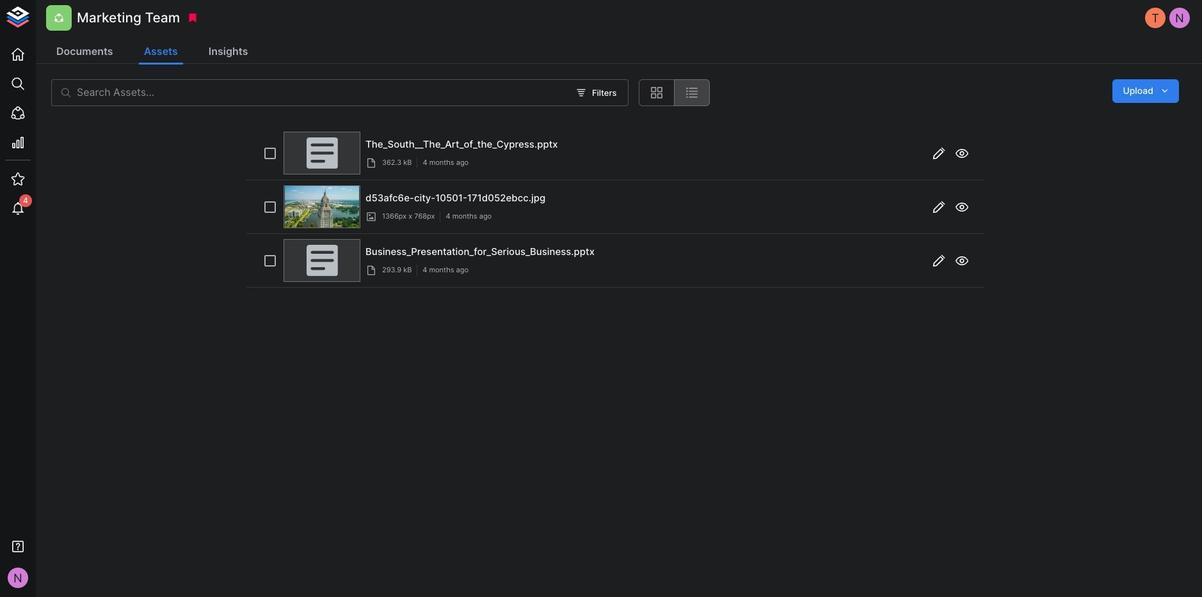 Task type: vqa. For each thing, say whether or not it's contained in the screenshot.
this
no



Task type: locate. For each thing, give the bounding box(es) containing it.
remove bookmark image
[[187, 12, 199, 24]]

d53afc6e city 10501 171d052ebcc.jpg image
[[285, 186, 359, 228]]

group
[[639, 79, 710, 106]]



Task type: describe. For each thing, give the bounding box(es) containing it.
Search Assets... text field
[[77, 79, 568, 106]]



